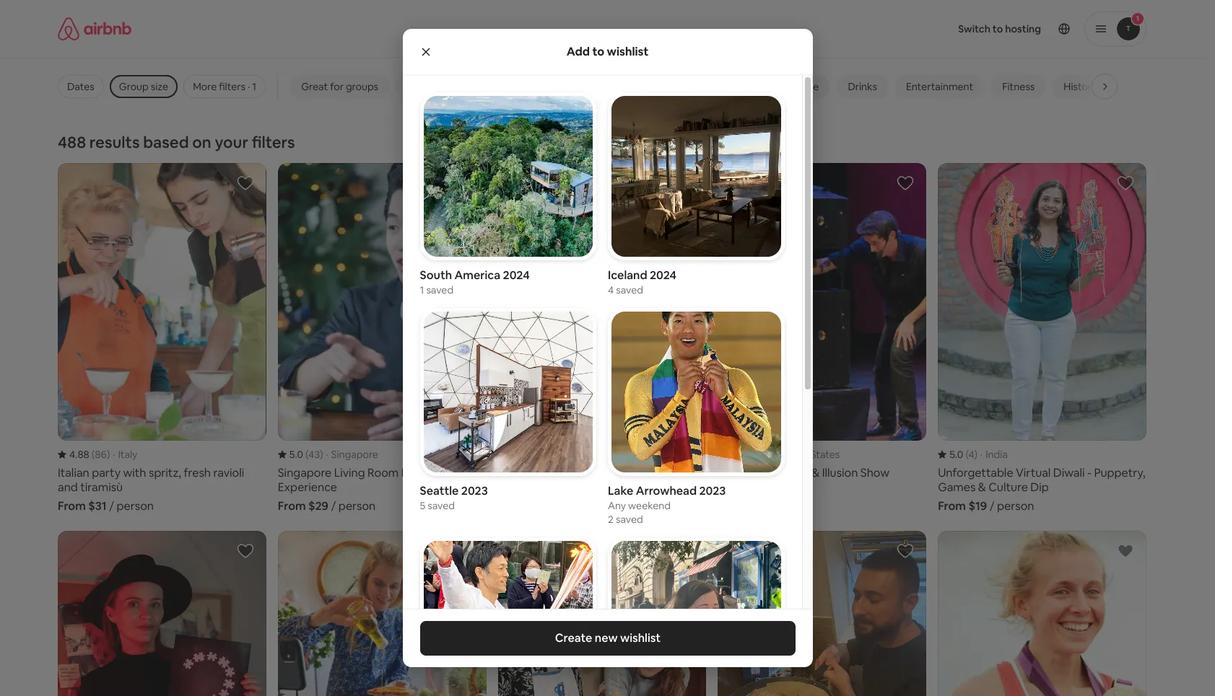 Task type: describe. For each thing, give the bounding box(es) containing it.
/ for from $29
[[331, 499, 336, 514]]

great
[[301, 80, 328, 93]]

0 vertical spatial filters
[[219, 80, 245, 93]]

$29
[[308, 499, 329, 514]]

· for from $29 / person
[[326, 448, 328, 461]]

great for groups
[[301, 80, 378, 93]]

2023 inside lake arrowhead 2023 any weekend 2 saved
[[699, 483, 726, 499]]

fitness button
[[991, 74, 1046, 99]]

add
[[567, 44, 590, 59]]

) inside cocktail history & mixology class group
[[552, 448, 555, 461]]

singapore living room magic experience group
[[278, 163, 486, 514]]

weekend
[[628, 499, 671, 512]]

south america 2024 1 saved
[[420, 268, 530, 297]]

wishlist for add to wishlist
[[607, 44, 648, 59]]

save this experience image inside italian party with spritz, fresh ravioli and tiramisù group
[[237, 175, 254, 192]]

· italy
[[113, 448, 137, 461]]

add to wishlist
[[567, 44, 648, 59]]

5.0 for $17
[[729, 448, 743, 461]]

· for from $17 / person
[[772, 448, 774, 461]]

iceland 2024 4 saved
[[608, 268, 677, 297]]

for
[[330, 80, 344, 93]]

history
[[1064, 80, 1097, 93]]

wishlist for create new wishlist
[[620, 631, 660, 646]]

5.0 ( 4 )
[[950, 448, 977, 461]]

/ for from $17
[[769, 484, 774, 500]]

animals element
[[503, 80, 540, 93]]

· inside cocktail history & mixology class group
[[558, 448, 560, 461]]

1 for america
[[420, 284, 424, 297]]

488
[[58, 132, 86, 152]]

india
[[986, 448, 1008, 461]]

5.0 ( 43 )
[[289, 448, 323, 461]]

based
[[143, 132, 189, 152]]

2024 inside "iceland 2024 4 saved"
[[650, 268, 677, 283]]

( for from $31
[[92, 448, 95, 461]]

family friendly element
[[407, 80, 474, 93]]

saved inside seattle 2023 5 saved
[[428, 499, 455, 512]]

/ for from $31
[[109, 499, 114, 514]]

create
[[555, 631, 592, 646]]

more filters · 1
[[193, 80, 256, 93]]

united for 5.0 ( 224 )
[[777, 448, 808, 461]]

86
[[95, 448, 107, 461]]

2024 inside "south america 2024 1 saved"
[[503, 268, 530, 283]]

wishlist for seattle 2023, 5 saved group
[[420, 308, 596, 512]]

1 horizontal spatial save this experience image
[[457, 543, 474, 560]]

from for from $17 / person
[[718, 484, 746, 500]]

2 horizontal spatial save this experience image
[[897, 543, 914, 560]]

person for from $19 / person
[[997, 499, 1034, 514]]

your
[[215, 132, 248, 152]]

italian party with spritz, fresh ravioli and tiramisù group
[[58, 163, 266, 514]]

arts
[[568, 80, 588, 93]]

2
[[608, 513, 614, 526]]

/ for from $19
[[990, 499, 995, 514]]

any
[[608, 499, 626, 512]]

drinks
[[848, 80, 877, 93]]

person for from $31 / person
[[117, 499, 154, 514]]

& for history
[[1099, 80, 1106, 93]]

south
[[420, 268, 452, 283]]

seattle 2023 5 saved
[[420, 483, 488, 512]]

( for from $29
[[305, 448, 308, 461]]

5.0 ( 224 )
[[729, 448, 769, 461]]

from for from $29 / person
[[278, 499, 306, 514]]

rating 4.88 out of 5; 86 reviews image
[[58, 448, 110, 461]]

cooking element
[[721, 80, 760, 93]]

baking element
[[661, 80, 692, 93]]

great for groups button
[[290, 74, 390, 99]]

drinks element
[[848, 80, 877, 93]]

dance button
[[777, 74, 831, 99]]

1 for filters
[[252, 80, 256, 93]]

from $17 / person
[[718, 484, 814, 500]]

386
[[534, 448, 552, 461]]



Task type: locate. For each thing, give the bounding box(es) containing it.
1 & from the left
[[591, 80, 598, 93]]

· united states up lake
[[558, 448, 626, 461]]

from
[[718, 484, 746, 500], [58, 499, 86, 514], [278, 499, 306, 514], [938, 499, 966, 514]]

0 horizontal spatial 4
[[608, 284, 614, 297]]

1 2023 from the left
[[461, 483, 488, 499]]

1 vertical spatial wishlist
[[620, 631, 660, 646]]

person right $31
[[117, 499, 154, 514]]

488 results based on your filters
[[58, 132, 295, 152]]

2 2024 from the left
[[650, 268, 677, 283]]

1 vertical spatial filters
[[252, 132, 295, 152]]

new
[[594, 631, 617, 646]]

4.88
[[69, 448, 89, 461]]

states inside the interactive magic & illusion show 'group'
[[810, 448, 840, 461]]

& inside button
[[1099, 80, 1106, 93]]

fitness
[[1002, 80, 1035, 93]]

more
[[193, 80, 217, 93]]

rating 5.0 out of 5; 4 reviews image
[[938, 448, 977, 461]]

) for from $29
[[320, 448, 323, 461]]

0 horizontal spatial filters
[[219, 80, 245, 93]]

rating 5.0 out of 5; 43 reviews image
[[278, 448, 323, 461]]

states inside cocktail history & mixology class group
[[596, 448, 626, 461]]

family friendly
[[407, 80, 474, 93]]

1 united from the left
[[563, 448, 594, 461]]

224
[[749, 448, 766, 461]]

· inside unforgettable virtual diwali - puppetry, games & culture dip group
[[980, 448, 983, 461]]

) inside unforgettable virtual diwali - puppetry, games & culture dip group
[[974, 448, 977, 461]]

add to wishlist dialog
[[402, 29, 813, 697]]

& right arts
[[591, 80, 598, 93]]

person for from $17 / person
[[777, 484, 814, 500]]

1 horizontal spatial · united states
[[772, 448, 840, 461]]

· right 43
[[326, 448, 328, 461]]

person inside singapore living room magic experience group
[[339, 499, 376, 514]]

united inside cocktail history & mixology class group
[[563, 448, 594, 461]]

saved inside lake arrowhead 2023 any weekend 2 saved
[[616, 513, 643, 526]]

1 down south
[[420, 284, 424, 297]]

( for from $19
[[966, 448, 968, 461]]

2 ( from the left
[[305, 448, 308, 461]]

5 ) from the left
[[974, 448, 977, 461]]

1 horizontal spatial 2024
[[650, 268, 677, 283]]

( right 4.97
[[531, 448, 534, 461]]

( left · singapore
[[305, 448, 308, 461]]

save this experience image
[[457, 175, 474, 192], [677, 175, 694, 192], [897, 175, 914, 192], [1117, 175, 1134, 192], [237, 543, 254, 560], [677, 543, 694, 560], [1117, 543, 1134, 560]]

&
[[591, 80, 598, 93], [1099, 80, 1106, 93]]

saved down the any at the right of page
[[616, 513, 643, 526]]

italy
[[118, 448, 137, 461]]

cooking button
[[709, 74, 772, 99]]

0 horizontal spatial 2023
[[461, 483, 488, 499]]

results
[[89, 132, 140, 152]]

3 5.0 from the left
[[950, 448, 963, 461]]

baking
[[661, 80, 692, 93]]

3 ) from the left
[[552, 448, 555, 461]]

interactive magic & illusion show group
[[718, 163, 926, 500]]

2023 inside seattle 2023 5 saved
[[461, 483, 488, 499]]

profile element
[[728, 0, 1146, 58]]

· united states inside the interactive magic & illusion show 'group'
[[772, 448, 840, 461]]

states
[[596, 448, 626, 461], [810, 448, 840, 461]]

0 horizontal spatial united
[[563, 448, 594, 461]]

singapore
[[331, 448, 378, 461]]

wishlist right new
[[620, 631, 660, 646]]

1 vertical spatial 4
[[968, 448, 974, 461]]

/ right $31
[[109, 499, 114, 514]]

2 states from the left
[[810, 448, 840, 461]]

2 2023 from the left
[[699, 483, 726, 499]]

5.0 inside singapore living room magic experience group
[[289, 448, 303, 461]]

5.0 for $29
[[289, 448, 303, 461]]

) right 4.97
[[552, 448, 555, 461]]

dance
[[789, 80, 819, 93]]

0 vertical spatial wishlist
[[607, 44, 648, 59]]

5.0
[[289, 448, 303, 461], [729, 448, 743, 461], [950, 448, 963, 461]]

saved down the iceland at right
[[616, 284, 643, 297]]

$17
[[748, 484, 767, 500]]

) inside singapore living room magic experience group
[[320, 448, 323, 461]]

united
[[563, 448, 594, 461], [777, 448, 808, 461]]

united right 386
[[563, 448, 594, 461]]

entertainment
[[906, 80, 973, 93]]

united right 224
[[777, 448, 808, 461]]

/ right $17
[[769, 484, 774, 500]]

4.97
[[509, 448, 529, 461]]

states for 5.0 ( 224 )
[[810, 448, 840, 461]]

saved down south
[[426, 284, 454, 297]]

/ right $29
[[331, 499, 336, 514]]

4 inside unforgettable virtual diwali - puppetry, games & culture dip group
[[968, 448, 974, 461]]

1 states from the left
[[596, 448, 626, 461]]

( inside unforgettable virtual diwali - puppetry, games & culture dip group
[[966, 448, 968, 461]]

1 · united states from the left
[[558, 448, 626, 461]]

· right more
[[248, 80, 250, 93]]

( right 4.88
[[92, 448, 95, 461]]

· inside singapore living room magic experience group
[[326, 448, 328, 461]]

person inside the interactive magic & illusion show 'group'
[[777, 484, 814, 500]]

from left $29
[[278, 499, 306, 514]]

from inside unforgettable virtual diwali - puppetry, games & culture dip group
[[938, 499, 966, 514]]

& inside button
[[591, 80, 598, 93]]

1 horizontal spatial 1
[[420, 284, 424, 297]]

create new wishlist button
[[420, 622, 795, 656]]

(
[[92, 448, 95, 461], [305, 448, 308, 461], [531, 448, 534, 461], [745, 448, 749, 461], [966, 448, 968, 461]]

entertainment element
[[906, 80, 973, 93]]

from inside italian party with spritz, fresh ravioli and tiramisù group
[[58, 499, 86, 514]]

2 & from the left
[[1099, 80, 1106, 93]]

2 · united states from the left
[[772, 448, 840, 461]]

5
[[420, 499, 425, 512]]

filters right more
[[219, 80, 245, 93]]

animals button
[[491, 74, 551, 99]]

43
[[308, 448, 320, 461]]

unforgettable virtual diwali - puppetry, games & culture dip group
[[938, 163, 1146, 514]]

2023 right the "seattle"
[[461, 483, 488, 499]]

states for 4.97 ( 386 )
[[596, 448, 626, 461]]

) left · singapore
[[320, 448, 323, 461]]

( up $17
[[745, 448, 749, 461]]

cocktail history & mixology class group
[[498, 163, 706, 500]]

america
[[455, 268, 500, 283]]

2 horizontal spatial 5.0
[[950, 448, 963, 461]]

1 horizontal spatial united
[[777, 448, 808, 461]]

united inside the interactive magic & illusion show 'group'
[[777, 448, 808, 461]]

) inside the interactive magic & illusion show 'group'
[[766, 448, 769, 461]]

· for from $31 / person
[[113, 448, 115, 461]]

1 ( from the left
[[92, 448, 95, 461]]

seattle
[[420, 483, 459, 499]]

2024 right the iceland at right
[[650, 268, 677, 283]]

0 horizontal spatial 2024
[[503, 268, 530, 283]]

0 horizontal spatial save this experience image
[[237, 175, 254, 192]]

from for from $31 / person
[[58, 499, 86, 514]]

0 horizontal spatial · united states
[[558, 448, 626, 461]]

person
[[777, 484, 814, 500], [117, 499, 154, 514], [339, 499, 376, 514], [997, 499, 1034, 514]]

to
[[592, 44, 604, 59]]

· right '86'
[[113, 448, 115, 461]]

5.0 for $19
[[950, 448, 963, 461]]

( inside singapore living room magic experience group
[[305, 448, 308, 461]]

from left $19
[[938, 499, 966, 514]]

fitness element
[[1002, 80, 1035, 93]]

1 vertical spatial 1
[[420, 284, 424, 297]]

5.0 left 224
[[729, 448, 743, 461]]

united for 4.97 ( 386 )
[[563, 448, 594, 461]]

) inside italian party with spritz, fresh ravioli and tiramisù group
[[107, 448, 110, 461]]

states right 224
[[810, 448, 840, 461]]

· united states inside cocktail history & mixology class group
[[558, 448, 626, 461]]

) up from $17 / person
[[766, 448, 769, 461]]

0 vertical spatial 4
[[608, 284, 614, 297]]

wishlist inside button
[[620, 631, 660, 646]]

great for groups element
[[301, 80, 378, 93]]

1 horizontal spatial 5.0
[[729, 448, 743, 461]]

dance element
[[789, 80, 819, 93]]

arts & writing element
[[568, 80, 632, 93]]

1 5.0 from the left
[[289, 448, 303, 461]]

· for from $19 / person
[[980, 448, 983, 461]]

· right 224
[[772, 448, 774, 461]]

3 ( from the left
[[531, 448, 534, 461]]

( inside the interactive magic & illusion show 'group'
[[745, 448, 749, 461]]

· united states for 4.97 ( 386 )
[[558, 448, 626, 461]]

family
[[407, 80, 437, 93]]

· india
[[980, 448, 1008, 461]]

2024
[[503, 268, 530, 283], [650, 268, 677, 283]]

· singapore
[[326, 448, 378, 461]]

person for from $29 / person
[[339, 499, 376, 514]]

saved
[[426, 284, 454, 297], [616, 284, 643, 297], [428, 499, 455, 512], [616, 513, 643, 526]]

baking button
[[649, 74, 704, 99]]

filters right your
[[252, 132, 295, 152]]

person right $19
[[997, 499, 1034, 514]]

2 ) from the left
[[320, 448, 323, 461]]

5.0 inside the interactive magic & illusion show 'group'
[[729, 448, 743, 461]]

2023 left $17
[[699, 483, 726, 499]]

1 horizontal spatial 4
[[968, 448, 974, 461]]

filters
[[219, 80, 245, 93], [252, 132, 295, 152]]

$31
[[88, 499, 107, 514]]

from $31 / person
[[58, 499, 154, 514]]

( left · india
[[966, 448, 968, 461]]

& for arts
[[591, 80, 598, 93]]

arts & writing button
[[557, 74, 644, 99]]

writing
[[600, 80, 632, 93]]

4 ) from the left
[[766, 448, 769, 461]]

5.0 left · india
[[950, 448, 963, 461]]

friendly
[[439, 80, 474, 93]]

/ inside unforgettable virtual diwali - puppetry, games & culture dip group
[[990, 499, 995, 514]]

) for from $17
[[766, 448, 769, 461]]

· united states right 224
[[772, 448, 840, 461]]

wishlist for iceland 2024, 4 saved group
[[608, 92, 784, 297]]

/ inside singapore living room magic experience group
[[331, 499, 336, 514]]

wishlist for south america 2024, 1 saved group
[[420, 92, 596, 297]]

) for from $19
[[974, 448, 977, 461]]

/ right $19
[[990, 499, 995, 514]]

person right $29
[[339, 499, 376, 514]]

1 2024 from the left
[[503, 268, 530, 283]]

) for from $31
[[107, 448, 110, 461]]

4 down the iceland at right
[[608, 284, 614, 297]]

4.97 ( 386 )
[[509, 448, 555, 461]]

history & culture element
[[1064, 80, 1141, 93]]

person inside italian party with spritz, fresh ravioli and tiramisù group
[[117, 499, 154, 514]]

2024 right america
[[503, 268, 530, 283]]

·
[[248, 80, 250, 93], [113, 448, 115, 461], [326, 448, 328, 461], [558, 448, 560, 461], [772, 448, 774, 461], [980, 448, 983, 461]]

/ inside the interactive magic & illusion show 'group'
[[769, 484, 774, 500]]

from inside the interactive magic & illusion show 'group'
[[718, 484, 746, 500]]

· right 386
[[558, 448, 560, 461]]

saved inside "iceland 2024 4 saved"
[[616, 284, 643, 297]]

1 horizontal spatial states
[[810, 448, 840, 461]]

1 ) from the left
[[107, 448, 110, 461]]

from $29 / person
[[278, 499, 376, 514]]

saved down the "seattle"
[[428, 499, 455, 512]]

1 horizontal spatial 2023
[[699, 483, 726, 499]]

on
[[192, 132, 211, 152]]

arts & writing
[[568, 80, 632, 93]]

lake arrowhead 2023 any weekend 2 saved
[[608, 483, 726, 526]]

from for from $19 / person
[[938, 499, 966, 514]]

0 horizontal spatial 1
[[252, 80, 256, 93]]

( inside italian party with spritz, fresh ravioli and tiramisù group
[[92, 448, 95, 461]]

rating 4.97 out of 5; 386 reviews image
[[498, 448, 555, 461]]

1 horizontal spatial &
[[1099, 80, 1106, 93]]

( for from $17
[[745, 448, 749, 461]]

from inside singapore living room magic experience group
[[278, 499, 306, 514]]

)
[[107, 448, 110, 461], [320, 448, 323, 461], [552, 448, 555, 461], [766, 448, 769, 461], [974, 448, 977, 461]]

) left · india
[[974, 448, 977, 461]]

· inside the interactive magic & illusion show 'group'
[[772, 448, 774, 461]]

history & culture
[[1064, 80, 1141, 93]]

( inside cocktail history & mixology class group
[[531, 448, 534, 461]]

from left $17
[[718, 484, 746, 500]]

5 ( from the left
[[966, 448, 968, 461]]

person right $17
[[777, 484, 814, 500]]

4 inside "iceland 2024 4 saved"
[[608, 284, 614, 297]]

saved inside "south america 2024 1 saved"
[[426, 284, 454, 297]]

family friendly button
[[396, 74, 486, 99]]

4.88 ( 86 )
[[69, 448, 110, 461]]

arrowhead
[[636, 483, 697, 499]]

5.0 inside unforgettable virtual diwali - puppetry, games & culture dip group
[[950, 448, 963, 461]]

& left 'culture'
[[1099, 80, 1106, 93]]

0 horizontal spatial 5.0
[[289, 448, 303, 461]]

) left the "· italy"
[[107, 448, 110, 461]]

rating 5.0 out of 5; 224 reviews image
[[718, 448, 769, 461]]

2 united from the left
[[777, 448, 808, 461]]

· left india
[[980, 448, 983, 461]]

1 right more
[[252, 80, 256, 93]]

2 5.0 from the left
[[729, 448, 743, 461]]

0 horizontal spatial &
[[591, 80, 598, 93]]

create new wishlist
[[555, 631, 660, 646]]

1 horizontal spatial filters
[[252, 132, 295, 152]]

groups
[[346, 80, 378, 93]]

cooking
[[721, 80, 760, 93]]

lake
[[608, 483, 633, 499]]

drinks button
[[836, 74, 889, 99]]

person inside unforgettable virtual diwali - puppetry, games & culture dip group
[[997, 499, 1034, 514]]

4 ( from the left
[[745, 448, 749, 461]]

animals
[[503, 80, 540, 93]]

1
[[252, 80, 256, 93], [420, 284, 424, 297]]

$19
[[968, 499, 987, 514]]

entertainment button
[[894, 74, 985, 99]]

5.0 left 43
[[289, 448, 303, 461]]

wishlist
[[607, 44, 648, 59], [620, 631, 660, 646]]

wishlist for lake arrowhead 2023, dates for any weekend, 2 saved group
[[608, 308, 784, 526]]

states up lake
[[596, 448, 626, 461]]

0 vertical spatial 1
[[252, 80, 256, 93]]

4 for iceland
[[608, 284, 614, 297]]

/
[[769, 484, 774, 500], [109, 499, 114, 514], [331, 499, 336, 514], [990, 499, 995, 514]]

from left $31
[[58, 499, 86, 514]]

1 inside "south america 2024 1 saved"
[[420, 284, 424, 297]]

0 horizontal spatial states
[[596, 448, 626, 461]]

iceland
[[608, 268, 647, 283]]

4
[[608, 284, 614, 297], [968, 448, 974, 461]]

· united states for 5.0 ( 224 )
[[772, 448, 840, 461]]

4 for 5.0
[[968, 448, 974, 461]]

save this experience image
[[237, 175, 254, 192], [457, 543, 474, 560], [897, 543, 914, 560]]

/ inside italian party with spritz, fresh ravioli and tiramisù group
[[109, 499, 114, 514]]

culture
[[1108, 80, 1141, 93]]

2023
[[461, 483, 488, 499], [699, 483, 726, 499]]

wishlist right to
[[607, 44, 648, 59]]

4 left · india
[[968, 448, 974, 461]]

from $19 / person
[[938, 499, 1034, 514]]

· inside italian party with spritz, fresh ravioli and tiramisù group
[[113, 448, 115, 461]]

history & culture button
[[1052, 74, 1153, 99]]



Task type: vqa. For each thing, say whether or not it's contained in the screenshot.


